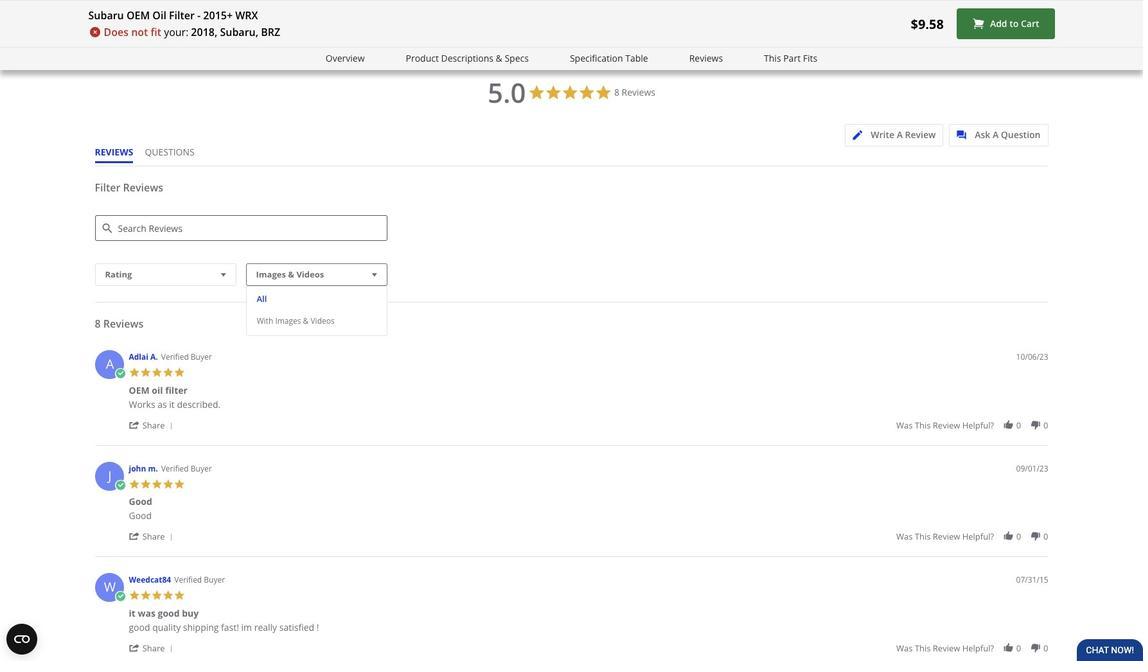 Task type: describe. For each thing, give the bounding box(es) containing it.
& for images
[[303, 316, 309, 327]]

review for w
[[934, 643, 961, 654]]

07/31/15
[[1017, 575, 1049, 586]]

quality
[[152, 622, 181, 634]]

share image for j
[[129, 531, 140, 542]]

tab panel containing a
[[88, 344, 1055, 662]]

1 (1) from the left
[[418, 1, 427, 12]]

filter reviews
[[95, 181, 163, 195]]

(11)
[[541, 1, 554, 12]]

specification table link
[[570, 51, 649, 66]]

review
[[906, 129, 936, 141]]

john
[[129, 463, 146, 474]]

share button for a
[[129, 419, 177, 431]]

1 2 total reviews element from the left
[[862, 1, 965, 12]]

this for j
[[916, 531, 931, 543]]

buyer for j
[[191, 463, 212, 474]]

$9.58
[[911, 15, 944, 32]]

1 7 total reviews element from the left
[[123, 1, 226, 12]]

was for w
[[897, 643, 913, 654]]

5.0
[[488, 74, 526, 111]]

buyer for a
[[191, 352, 212, 363]]

videos inside field
[[297, 269, 324, 280]]

tab list containing reviews
[[95, 146, 206, 166]]

write
[[871, 129, 895, 141]]

good good
[[129, 496, 152, 522]]

circle checkmark image
[[115, 480, 126, 491]]

images & videos element
[[246, 264, 387, 336]]

j
[[108, 467, 112, 485]]

0 right the vote up review by john m. on  1 sep 2023 icon
[[1017, 531, 1022, 543]]

this part fits
[[765, 52, 818, 64]]

verified for j
[[161, 463, 189, 474]]

part
[[784, 52, 801, 64]]

Images & Videos Filter field
[[246, 264, 387, 286]]

3 total reviews element
[[739, 1, 842, 12]]

0 right vote down review by weedcat84 on 31 jul 2015 image
[[1044, 643, 1049, 654]]

vote down review by adlai a. on  6 oct 2023 image
[[1031, 420, 1042, 431]]

-
[[197, 8, 201, 23]]

11 total reviews element
[[493, 1, 596, 12]]

w
[[104, 579, 116, 596]]

videos inside all list box
[[311, 316, 335, 327]]

fits
[[804, 52, 818, 64]]

2015+
[[203, 8, 233, 23]]

0 vertical spatial oem
[[127, 8, 150, 23]]

review for a
[[934, 420, 961, 431]]

seperator image
[[167, 645, 175, 653]]

filter inside heading
[[95, 181, 120, 195]]

was this review helpful? for j
[[897, 531, 995, 543]]

seperator image for a
[[167, 422, 175, 430]]

review date 07/31/15 element
[[1017, 575, 1049, 586]]

helpful? for a
[[963, 420, 995, 431]]

satisfied
[[280, 622, 314, 634]]

dialog image
[[957, 131, 974, 140]]

weedcat84 verified buyer
[[129, 575, 225, 586]]

helpful? for w
[[963, 643, 995, 654]]

& inside field
[[288, 269, 295, 280]]

1 horizontal spatial 8 reviews
[[615, 86, 656, 98]]

0 horizontal spatial 8 reviews
[[95, 317, 144, 331]]

circle checkmark image for a
[[115, 369, 126, 380]]

subaru oem oil filter - 2015+ wrx
[[88, 8, 258, 23]]

this part fits link
[[765, 51, 818, 66]]

not
[[131, 25, 148, 39]]

rating
[[105, 269, 132, 280]]

helpful? for j
[[963, 531, 995, 543]]

2018,
[[191, 25, 218, 39]]

it inside oem oil filter works as it described.
[[169, 398, 175, 411]]

group for a
[[897, 420, 1049, 431]]

m.
[[148, 463, 158, 474]]

specification
[[570, 52, 623, 64]]

vote down review by john m. on  1 sep 2023 image
[[1031, 531, 1042, 542]]

described.
[[177, 398, 221, 411]]

down triangle image for images & videos
[[369, 268, 380, 281]]

overview link
[[326, 51, 365, 66]]

1 (7) from the left
[[171, 1, 180, 12]]

really
[[254, 622, 277, 634]]

2 (1) from the left
[[664, 1, 673, 12]]

oem inside oem oil filter works as it described.
[[129, 384, 150, 397]]

reviews
[[95, 146, 133, 158]]

add to cart button
[[957, 8, 1055, 39]]

2 vertical spatial verified
[[174, 575, 202, 586]]

fast!
[[221, 622, 239, 634]]

09/01/23
[[1017, 463, 1049, 474]]

0 horizontal spatial a
[[106, 356, 114, 373]]

fit
[[151, 25, 161, 39]]

with images & videos
[[257, 316, 335, 327]]

share for w
[[143, 643, 165, 654]]

this for a
[[916, 420, 931, 431]]

2 2 total reviews element from the left
[[986, 1, 1089, 12]]

was
[[138, 607, 156, 620]]

im
[[241, 622, 252, 634]]

adlai a. verified buyer
[[129, 352, 212, 363]]

!
[[317, 622, 319, 634]]

write a review button
[[846, 124, 944, 147]]

write a review
[[871, 129, 936, 141]]

was for a
[[897, 420, 913, 431]]

does
[[104, 25, 129, 39]]

share image for w
[[129, 643, 140, 654]]

oem oil filter heading
[[129, 384, 188, 399]]

0 vertical spatial filter
[[169, 8, 195, 23]]

as
[[158, 398, 167, 411]]

add to cart
[[991, 18, 1040, 30]]

vote up review by weedcat84 on 31 jul 2015 image
[[1004, 643, 1015, 654]]

Rating Filter field
[[95, 264, 236, 286]]

was for j
[[897, 531, 913, 543]]

with
[[257, 316, 273, 327]]

filter reviews heading
[[95, 181, 1049, 206]]

to
[[1010, 18, 1019, 30]]

oil
[[152, 384, 163, 397]]

share button for j
[[129, 531, 177, 543]]

ask a question
[[976, 129, 1041, 141]]

does not fit your: 2018, subaru, brz
[[104, 25, 280, 39]]

product descriptions & specs
[[406, 52, 529, 64]]

0 vertical spatial good
[[158, 607, 180, 620]]

your:
[[164, 25, 189, 39]]

filter
[[165, 384, 188, 397]]



Task type: locate. For each thing, give the bounding box(es) containing it.
good heading
[[129, 496, 152, 511]]

empty star image up add to cart
[[1015, 2, 1024, 12]]

share image left seperator icon
[[129, 643, 140, 654]]

8 reviews
[[615, 86, 656, 98], [95, 317, 144, 331]]

(3)
[[787, 1, 796, 12]]

1 horizontal spatial filter
[[169, 8, 195, 23]]

share button
[[129, 419, 177, 431], [129, 531, 177, 543], [129, 642, 177, 654]]

2 share button from the top
[[129, 531, 177, 543]]

2 horizontal spatial a
[[993, 129, 999, 141]]

0 right vote down review by adlai a. on  6 oct 2023 image
[[1044, 420, 1049, 431]]

0
[[1017, 420, 1022, 431], [1044, 420, 1049, 431], [1017, 531, 1022, 543], [1044, 531, 1049, 543], [1017, 643, 1022, 654], [1044, 643, 1049, 654]]

was this review helpful? left vote up review by weedcat84 on 31 jul 2015 icon
[[897, 643, 995, 654]]

share button for w
[[129, 642, 177, 654]]

2 total reviews element up cart
[[986, 1, 1089, 12]]

3 was from the top
[[897, 643, 913, 654]]

1 helpful? from the top
[[963, 420, 995, 431]]

reviews link
[[690, 51, 723, 66]]

review
[[934, 420, 961, 431], [934, 531, 961, 543], [934, 643, 961, 654]]

tab list
[[95, 146, 206, 166]]

2 circle checkmark image from the top
[[115, 592, 126, 603]]

0 vertical spatial circle checkmark image
[[115, 369, 126, 380]]

2 horizontal spatial &
[[496, 52, 503, 64]]

seperator image down oem oil filter works as it described.
[[167, 422, 175, 430]]

images
[[256, 269, 286, 280], [275, 316, 301, 327]]

cart
[[1022, 18, 1040, 30]]

product
[[406, 52, 439, 64]]

1 share image from the top
[[129, 420, 140, 431]]

this for w
[[916, 643, 931, 654]]

buyer
[[191, 352, 212, 363], [191, 463, 212, 474], [204, 575, 225, 586]]

0 vertical spatial was this review helpful?
[[897, 420, 995, 431]]

2 share image from the top
[[129, 531, 140, 542]]

(7) right oil
[[171, 1, 180, 12]]

2 was this review helpful? from the top
[[897, 531, 995, 543]]

review for j
[[934, 531, 961, 543]]

images right the with
[[275, 316, 301, 327]]

empty star image up cart
[[1024, 2, 1034, 12]]

1 share button from the top
[[129, 419, 177, 431]]

7 total reviews element up the your:
[[123, 1, 226, 12]]

1 vertical spatial share
[[143, 531, 165, 543]]

helpful? left vote up review by adlai a. on  6 oct 2023 icon
[[963, 420, 995, 431]]

2 helpful? from the top
[[963, 531, 995, 543]]

share down as
[[143, 420, 165, 431]]

shipping
[[183, 622, 219, 634]]

verified buyer heading right a. in the left of the page
[[161, 352, 212, 363]]

0 horizontal spatial down triangle image
[[218, 268, 229, 281]]

question
[[1002, 129, 1041, 141]]

share button down the quality at the left bottom of page
[[129, 642, 177, 654]]

8 reviews down table in the top of the page
[[615, 86, 656, 98]]

circle checkmark image for w
[[115, 592, 126, 603]]

0 vertical spatial verified
[[161, 352, 189, 363]]

all list box
[[246, 286, 387, 336]]

subaru
[[88, 8, 124, 23]]

was
[[897, 420, 913, 431], [897, 531, 913, 543], [897, 643, 913, 654]]

this
[[765, 52, 782, 64]]

1 vertical spatial helpful?
[[963, 531, 995, 543]]

2 total reviews element up $9.58 on the right
[[862, 1, 965, 12]]

down triangle image inside images & videos field
[[369, 268, 380, 281]]

3 review from the top
[[934, 643, 961, 654]]

(7)
[[171, 1, 180, 12], [295, 1, 304, 12]]

1 total reviews element
[[370, 1, 472, 12], [616, 1, 719, 12]]

1 horizontal spatial down triangle image
[[369, 268, 380, 281]]

filter
[[169, 8, 195, 23], [95, 181, 120, 195]]

product descriptions & specs link
[[406, 51, 529, 66]]

8
[[615, 86, 620, 98], [95, 317, 101, 331]]

descriptions
[[441, 52, 494, 64]]

subaru,
[[220, 25, 259, 39]]

1 horizontal spatial 1 total reviews element
[[616, 1, 719, 12]]

2 1 total reviews element from the left
[[616, 1, 719, 12]]

open widget image
[[6, 624, 37, 655]]

0 vertical spatial &
[[496, 52, 503, 64]]

a inside ask a question dropdown button
[[993, 129, 999, 141]]

0 vertical spatial helpful?
[[963, 420, 995, 431]]

ask
[[976, 129, 991, 141]]

1 was from the top
[[897, 420, 913, 431]]

0 horizontal spatial &
[[288, 269, 295, 280]]

ask a question button
[[950, 124, 1049, 147]]

buyer up the it was good buy good quality shipping fast! im really satisfied !
[[204, 575, 225, 586]]

good
[[129, 496, 152, 508], [129, 510, 152, 522]]

oem up not
[[127, 8, 150, 23]]

3 group from the top
[[897, 643, 1049, 654]]

verified buyer heading up buy
[[174, 575, 225, 586]]

3 share image from the top
[[129, 643, 140, 654]]

it left was at the bottom of page
[[129, 607, 136, 620]]

1 horizontal spatial (7)
[[295, 1, 304, 12]]

videos up all list box
[[297, 269, 324, 280]]

0 vertical spatial this
[[916, 420, 931, 431]]

1 horizontal spatial it
[[169, 398, 175, 411]]

3 helpful? from the top
[[963, 643, 995, 654]]

0 vertical spatial 8 reviews
[[615, 86, 656, 98]]

1 horizontal spatial (2)
[[1034, 1, 1043, 12]]

2 vertical spatial was
[[897, 643, 913, 654]]

brz
[[261, 25, 280, 39]]

verified up buy
[[174, 575, 202, 586]]

2 vertical spatial share
[[143, 643, 165, 654]]

0 vertical spatial good
[[129, 496, 152, 508]]

1 1 total reviews element from the left
[[370, 1, 472, 12]]

1 vertical spatial 8
[[95, 317, 101, 331]]

a right ask
[[993, 129, 999, 141]]

2 (7) from the left
[[295, 1, 304, 12]]

share image
[[129, 420, 140, 431], [129, 531, 140, 542], [129, 643, 140, 654]]

(2) for 2nd 2 total reviews "element" from right
[[911, 1, 920, 12]]

0 vertical spatial review
[[934, 420, 961, 431]]

(2) up cart
[[1034, 1, 1043, 12]]

adlai
[[129, 352, 149, 363]]

magnifying glass image
[[103, 224, 112, 234]]

a right write
[[897, 129, 903, 141]]

1 vertical spatial was this review helpful?
[[897, 531, 995, 543]]

1 horizontal spatial 2 total reviews element
[[986, 1, 1089, 12]]

1 vertical spatial oem
[[129, 384, 150, 397]]

1 this from the top
[[916, 420, 931, 431]]

down triangle image inside rating filter field
[[218, 268, 229, 281]]

review left the vote up review by john m. on  1 sep 2023 icon
[[934, 531, 961, 543]]

1 horizontal spatial (1)
[[664, 1, 673, 12]]

0 right vote down review by john m. on  1 sep 2023 icon
[[1044, 531, 1049, 543]]

a for ask
[[993, 129, 999, 141]]

0 vertical spatial share image
[[129, 420, 140, 431]]

review date 09/01/23 element
[[1017, 463, 1049, 474]]

empty star image
[[1015, 2, 1024, 12], [1024, 2, 1034, 12]]

2 group from the top
[[897, 531, 1049, 543]]

1 vertical spatial review
[[934, 531, 961, 543]]

write no frame image
[[853, 131, 869, 140]]

0 vertical spatial verified buyer heading
[[161, 352, 212, 363]]

overview
[[326, 52, 365, 64]]

verified
[[161, 352, 189, 363], [161, 463, 189, 474], [174, 575, 202, 586]]

(7) right the wrx
[[295, 1, 304, 12]]

2 review from the top
[[934, 531, 961, 543]]

1 vertical spatial share image
[[129, 531, 140, 542]]

2 was from the top
[[897, 531, 913, 543]]

vote up review by adlai a. on  6 oct 2023 image
[[1004, 420, 1015, 431]]

was this review helpful? left vote up review by adlai a. on  6 oct 2023 icon
[[897, 420, 995, 431]]

0 right vote up review by weedcat84 on 31 jul 2015 icon
[[1017, 643, 1022, 654]]

1 vertical spatial verified
[[161, 463, 189, 474]]

2 this from the top
[[916, 531, 931, 543]]

0 right vote up review by adlai a. on  6 oct 2023 icon
[[1017, 420, 1022, 431]]

this
[[916, 420, 931, 431], [916, 531, 931, 543], [916, 643, 931, 654]]

1 good from the top
[[129, 496, 152, 508]]

1 vertical spatial verified buyer heading
[[161, 463, 212, 474]]

1 (2) from the left
[[911, 1, 920, 12]]

0 vertical spatial group
[[897, 420, 1049, 431]]

tab panel
[[88, 344, 1055, 662]]

(1)
[[418, 1, 427, 12], [664, 1, 673, 12]]

0 vertical spatial images
[[256, 269, 286, 280]]

0 horizontal spatial 1 total reviews element
[[370, 1, 472, 12]]

0 horizontal spatial filter
[[95, 181, 120, 195]]

buyer right m.
[[191, 463, 212, 474]]

8 reviews up adlai
[[95, 317, 144, 331]]

1 seperator image from the top
[[167, 422, 175, 430]]

3 share button from the top
[[129, 642, 177, 654]]

2 vertical spatial this
[[916, 643, 931, 654]]

circle checkmark image
[[115, 369, 126, 380], [115, 592, 126, 603]]

filter down reviews
[[95, 181, 120, 195]]

verified buyer heading
[[161, 352, 212, 363], [161, 463, 212, 474], [174, 575, 225, 586]]

review date 10/06/23 element
[[1017, 352, 1049, 363]]

share
[[143, 420, 165, 431], [143, 531, 165, 543], [143, 643, 165, 654]]

0 horizontal spatial good
[[129, 622, 150, 634]]

review left vote up review by adlai a. on  6 oct 2023 icon
[[934, 420, 961, 431]]

vote down review by weedcat84 on 31 jul 2015 image
[[1031, 643, 1042, 654]]

helpful? left vote up review by weedcat84 on 31 jul 2015 icon
[[963, 643, 995, 654]]

good down was at the bottom of page
[[129, 622, 150, 634]]

images up all link
[[256, 269, 286, 280]]

1 vertical spatial images
[[275, 316, 301, 327]]

(2)
[[911, 1, 920, 12], [1034, 1, 1043, 12]]

1 circle checkmark image from the top
[[115, 369, 126, 380]]

share image down good good
[[129, 531, 140, 542]]

1 horizontal spatial 7 total reviews element
[[246, 1, 349, 12]]

verified buyer heading for j
[[161, 463, 212, 474]]

2 total reviews element
[[862, 1, 965, 12], [986, 1, 1089, 12]]

was this review helpful?
[[897, 420, 995, 431], [897, 531, 995, 543], [897, 643, 995, 654]]

2 vertical spatial share button
[[129, 642, 177, 654]]

3 this from the top
[[916, 643, 931, 654]]

2 7 total reviews element from the left
[[246, 1, 349, 12]]

3 share from the top
[[143, 643, 165, 654]]

buyer right a. in the left of the page
[[191, 352, 212, 363]]

images inside field
[[256, 269, 286, 280]]

a for write
[[897, 129, 903, 141]]

1 vertical spatial seperator image
[[167, 534, 175, 542]]

good
[[158, 607, 180, 620], [129, 622, 150, 634]]

table
[[626, 52, 649, 64]]

a.
[[150, 352, 158, 363]]

it inside the it was good buy good quality shipping fast! im really satisfied !
[[129, 607, 136, 620]]

1 vertical spatial circle checkmark image
[[115, 592, 126, 603]]

star image
[[152, 2, 162, 12], [379, 2, 389, 12], [399, 2, 408, 12], [493, 2, 502, 12], [522, 2, 531, 12], [616, 2, 626, 12], [626, 2, 635, 12], [635, 2, 645, 12], [645, 2, 655, 12], [739, 2, 749, 12], [759, 2, 768, 12], [768, 2, 778, 12], [778, 2, 787, 12], [882, 2, 891, 12], [901, 2, 911, 12], [995, 2, 1005, 12], [140, 367, 151, 379], [151, 367, 163, 379], [174, 367, 185, 379], [129, 479, 140, 490], [140, 479, 151, 490], [151, 479, 163, 490], [163, 479, 174, 490], [174, 479, 185, 490], [129, 590, 140, 602], [151, 590, 163, 602], [174, 590, 185, 602]]

7 total reviews element up "brz"
[[246, 1, 349, 12]]

0 horizontal spatial it
[[129, 607, 136, 620]]

0 vertical spatial it
[[169, 398, 175, 411]]

share button down good good
[[129, 531, 177, 543]]

2 vertical spatial verified buyer heading
[[174, 575, 225, 586]]

images inside all list box
[[275, 316, 301, 327]]

good up the quality at the left bottom of page
[[158, 607, 180, 620]]

down triangle image
[[218, 268, 229, 281], [369, 268, 380, 281]]

share left seperator icon
[[143, 643, 165, 654]]

group
[[897, 420, 1049, 431], [897, 531, 1049, 543], [897, 643, 1049, 654]]

1 horizontal spatial good
[[158, 607, 180, 620]]

seperator image
[[167, 422, 175, 430], [167, 534, 175, 542]]

Search Reviews search field
[[95, 216, 387, 241]]

verified right m.
[[161, 463, 189, 474]]

a left adlai
[[106, 356, 114, 373]]

0 vertical spatial buyer
[[191, 352, 212, 363]]

share image for a
[[129, 420, 140, 431]]

videos
[[297, 269, 324, 280], [311, 316, 335, 327]]

0 vertical spatial videos
[[297, 269, 324, 280]]

3 was this review helpful? from the top
[[897, 643, 995, 654]]

2 vertical spatial buyer
[[204, 575, 225, 586]]

1 vertical spatial this
[[916, 531, 931, 543]]

1 vertical spatial good
[[129, 622, 150, 634]]

with images & videos link
[[257, 316, 335, 327]]

1 share from the top
[[143, 420, 165, 431]]

0 horizontal spatial 8
[[95, 317, 101, 331]]

review left vote up review by weedcat84 on 31 jul 2015 icon
[[934, 643, 961, 654]]

oem up works
[[129, 384, 150, 397]]

reviews inside heading
[[123, 181, 163, 195]]

1 vertical spatial buyer
[[191, 463, 212, 474]]

7 total reviews element
[[123, 1, 226, 12], [246, 1, 349, 12]]

1 total reviews element up table in the top of the page
[[616, 1, 719, 12]]

it right as
[[169, 398, 175, 411]]

1 vertical spatial was
[[897, 531, 913, 543]]

5.0 star rating element
[[488, 74, 526, 111]]

seperator image up the weedcat84 verified buyer
[[167, 534, 175, 542]]

good inside good good
[[129, 510, 152, 522]]

specs
[[505, 52, 529, 64]]

group for j
[[897, 531, 1049, 543]]

1 vertical spatial videos
[[311, 316, 335, 327]]

star image
[[123, 2, 133, 12], [133, 2, 142, 12], [142, 2, 152, 12], [162, 2, 171, 12], [246, 2, 256, 12], [256, 2, 266, 12], [266, 2, 275, 12], [275, 2, 285, 12], [285, 2, 295, 12], [370, 2, 379, 12], [389, 2, 399, 12], [408, 2, 418, 12], [502, 2, 512, 12], [512, 2, 522, 12], [655, 2, 664, 12], [749, 2, 759, 12], [862, 2, 872, 12], [872, 2, 882, 12], [891, 2, 901, 12], [986, 2, 995, 12], [1005, 2, 1015, 12], [129, 367, 140, 379], [163, 367, 174, 379], [140, 590, 151, 602], [163, 590, 174, 602]]

0 vertical spatial seperator image
[[167, 422, 175, 430]]

0 vertical spatial was
[[897, 420, 913, 431]]

share button down as
[[129, 419, 177, 431]]

2 good from the top
[[129, 510, 152, 522]]

1 vertical spatial share button
[[129, 531, 177, 543]]

0 vertical spatial 8
[[615, 86, 620, 98]]

weedcat84
[[129, 575, 171, 586]]

verified buyer heading for a
[[161, 352, 212, 363]]

1 group from the top
[[897, 420, 1049, 431]]

oil
[[153, 8, 166, 23]]

oem oil filter works as it described.
[[129, 384, 221, 411]]

1 vertical spatial good
[[129, 510, 152, 522]]

0 vertical spatial share
[[143, 420, 165, 431]]

helpful? left the vote up review by john m. on  1 sep 2023 icon
[[963, 531, 995, 543]]

all link
[[257, 293, 267, 305]]

0 horizontal spatial 2 total reviews element
[[862, 1, 965, 12]]

john m. verified buyer
[[129, 463, 212, 474]]

2 down triangle image from the left
[[369, 268, 380, 281]]

0 horizontal spatial (2)
[[911, 1, 920, 12]]

2 vertical spatial &
[[303, 316, 309, 327]]

helpful?
[[963, 420, 995, 431], [963, 531, 995, 543], [963, 643, 995, 654]]

seperator image for j
[[167, 534, 175, 542]]

verified for a
[[161, 352, 189, 363]]

& inside all list box
[[303, 316, 309, 327]]

works
[[129, 398, 155, 411]]

was this review helpful? left the vote up review by john m. on  1 sep 2023 icon
[[897, 531, 995, 543]]

was this review helpful? for a
[[897, 420, 995, 431]]

share for j
[[143, 531, 165, 543]]

(2) up $9.58 on the right
[[911, 1, 920, 12]]

wrx
[[235, 8, 258, 23]]

group for w
[[897, 643, 1049, 654]]

verified buyer heading for w
[[174, 575, 225, 586]]

1 total reviews element up product
[[370, 1, 472, 12]]

10/06/23
[[1017, 352, 1049, 363]]

specification table
[[570, 52, 649, 64]]

vote up review by john m. on  1 sep 2023 image
[[1004, 531, 1015, 542]]

0 horizontal spatial (7)
[[171, 1, 180, 12]]

1 horizontal spatial a
[[897, 129, 903, 141]]

questions
[[145, 146, 195, 158]]

verified buyer heading right m.
[[161, 463, 212, 474]]

it
[[169, 398, 175, 411], [129, 607, 136, 620]]

it was good buy heading
[[129, 607, 199, 622]]

1 vertical spatial 8 reviews
[[95, 317, 144, 331]]

1 empty star image from the left
[[1015, 2, 1024, 12]]

oem
[[127, 8, 150, 23], [129, 384, 150, 397]]

2 seperator image from the top
[[167, 534, 175, 542]]

all
[[257, 293, 267, 305]]

1 down triangle image from the left
[[218, 268, 229, 281]]

1 horizontal spatial 8
[[615, 86, 620, 98]]

rating element
[[95, 264, 236, 286]]

a inside write a review dropdown button
[[897, 129, 903, 141]]

2 vertical spatial group
[[897, 643, 1049, 654]]

was this review helpful? for w
[[897, 643, 995, 654]]

verified right a. in the left of the page
[[161, 352, 189, 363]]

add
[[991, 18, 1008, 30]]

2 (2) from the left
[[1034, 1, 1043, 12]]

down triangle image for rating
[[218, 268, 229, 281]]

1 review from the top
[[934, 420, 961, 431]]

&
[[496, 52, 503, 64], [288, 269, 295, 280], [303, 316, 309, 327]]

1 was this review helpful? from the top
[[897, 420, 995, 431]]

& for descriptions
[[496, 52, 503, 64]]

1 vertical spatial &
[[288, 269, 295, 280]]

buy
[[182, 607, 199, 620]]

1 vertical spatial it
[[129, 607, 136, 620]]

1 horizontal spatial &
[[303, 316, 309, 327]]

images & videos
[[256, 269, 324, 280]]

1 vertical spatial filter
[[95, 181, 120, 195]]

share for a
[[143, 420, 165, 431]]

a
[[897, 129, 903, 141], [993, 129, 999, 141], [106, 356, 114, 373]]

filter left -
[[169, 8, 195, 23]]

2 empty star image from the left
[[1024, 2, 1034, 12]]

0 horizontal spatial (1)
[[418, 1, 427, 12]]

share down good good
[[143, 531, 165, 543]]

2 vertical spatial share image
[[129, 643, 140, 654]]

0 horizontal spatial 7 total reviews element
[[123, 1, 226, 12]]

1 vertical spatial group
[[897, 531, 1049, 543]]

0 vertical spatial share button
[[129, 419, 177, 431]]

2 vertical spatial review
[[934, 643, 961, 654]]

share image down works
[[129, 420, 140, 431]]

videos down images & videos field at the top left
[[311, 316, 335, 327]]

2 share from the top
[[143, 531, 165, 543]]

2 vertical spatial helpful?
[[963, 643, 995, 654]]

(2) for 2nd 2 total reviews "element" from the left
[[1034, 1, 1043, 12]]

it was good buy good quality shipping fast! im really satisfied !
[[129, 607, 319, 634]]

2 vertical spatial was this review helpful?
[[897, 643, 995, 654]]



Task type: vqa. For each thing, say whether or not it's contained in the screenshot.
REVIEWS
yes



